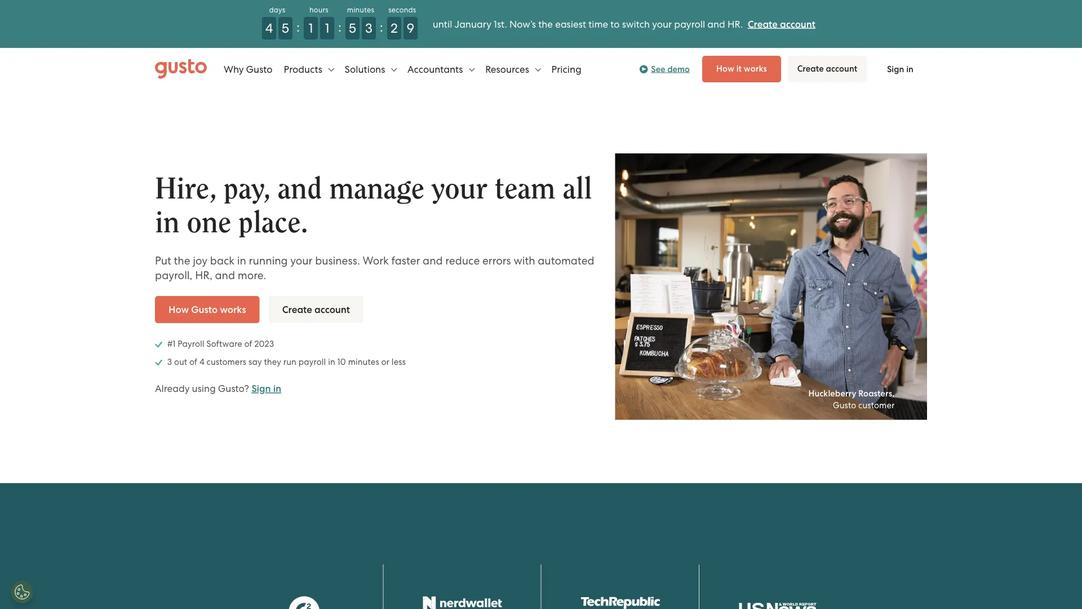 Task type: vqa. For each thing, say whether or not it's contained in the screenshot.
"HOW" within How it works link
no



Task type: locate. For each thing, give the bounding box(es) containing it.
2 vertical spatial create
[[282, 304, 312, 315]]

how for how gusto works
[[169, 304, 189, 315]]

0 horizontal spatial how
[[169, 304, 189, 315]]

2 vertical spatial account
[[315, 304, 350, 315]]

hours
[[310, 6, 329, 14]]

0 vertical spatial gusto
[[246, 63, 273, 75]]

reduce
[[446, 254, 480, 267]]

customers
[[207, 357, 247, 367]]

why gusto link
[[224, 52, 273, 86]]

2 horizontal spatial create
[[798, 63, 825, 74]]

and left the hr.
[[708, 18, 726, 29]]

all
[[563, 174, 593, 204]]

1 horizontal spatial 1
[[325, 20, 330, 36]]

0 vertical spatial sign
[[888, 64, 905, 74]]

put the joy back in running your business. work faster and reduce errors with automated payroll, hr, and more.
[[155, 254, 595, 282]]

0 horizontal spatial create
[[282, 304, 312, 315]]

2 vertical spatial your
[[291, 254, 313, 267]]

1 vertical spatial works
[[220, 304, 246, 315]]

0 vertical spatial works
[[744, 63, 768, 74]]

1 horizontal spatial :
[[338, 19, 342, 35]]

minutes left or
[[348, 357, 380, 367]]

and down back
[[215, 269, 235, 282]]

sign inside "hire, pay, and manage your team all in one place." main content
[[252, 383, 271, 394]]

3
[[365, 20, 373, 36], [167, 357, 172, 367]]

1 vertical spatial 4
[[200, 357, 205, 367]]

or
[[382, 357, 390, 367]]

1 vertical spatial sign in link
[[252, 383, 282, 394]]

gusto down huckleberry
[[834, 400, 857, 410]]

1 horizontal spatial sign in link
[[874, 56, 928, 82]]

0 vertical spatial sign in link
[[874, 56, 928, 82]]

1 vertical spatial payroll
[[299, 357, 326, 367]]

hire, pay, and manage your team all in one place. main content
[[0, 90, 1083, 609]]

software
[[207, 339, 242, 349]]

1 horizontal spatial how
[[717, 63, 735, 74]]

gusto?
[[218, 383, 249, 394]]

1 vertical spatial sign
[[252, 383, 271, 394]]

automated
[[538, 254, 595, 267]]

and up place. at the top of page
[[278, 174, 322, 204]]

sign inside main element
[[888, 64, 905, 74]]

your
[[653, 18, 672, 29], [432, 174, 488, 204], [291, 254, 313, 267]]

of right 'out'
[[190, 357, 197, 367]]

1 horizontal spatial sign
[[888, 64, 905, 74]]

payroll left the hr.
[[675, 18, 706, 29]]

0 horizontal spatial the
[[174, 254, 190, 267]]

faster
[[392, 254, 420, 267]]

gusto
[[246, 63, 273, 75], [191, 304, 218, 315], [834, 400, 857, 410]]

2 horizontal spatial account
[[827, 63, 858, 74]]

5 down days
[[282, 20, 289, 36]]

gusto inside 'link'
[[191, 304, 218, 315]]

2 horizontal spatial :
[[380, 19, 383, 35]]

works up software
[[220, 304, 246, 315]]

the up "payroll,"
[[174, 254, 190, 267]]

0 horizontal spatial sign in link
[[252, 383, 282, 394]]

manage
[[329, 174, 425, 204]]

the inside put the joy back in running your business. work faster and reduce errors with automated payroll, hr, and more.
[[174, 254, 190, 267]]

put
[[155, 254, 171, 267]]

5
[[282, 20, 289, 36], [349, 20, 356, 36]]

1 : from the left
[[297, 19, 300, 35]]

0 vertical spatial 4
[[265, 20, 273, 36]]

works right it
[[744, 63, 768, 74]]

works
[[744, 63, 768, 74], [220, 304, 246, 315]]

business.
[[315, 254, 360, 267]]

gusto down the "hr,"
[[191, 304, 218, 315]]

1 horizontal spatial payroll
[[675, 18, 706, 29]]

less
[[392, 357, 406, 367]]

how down "payroll,"
[[169, 304, 189, 315]]

works inside main element
[[744, 63, 768, 74]]

sign
[[888, 64, 905, 74], [252, 383, 271, 394]]

1 horizontal spatial of
[[244, 339, 252, 349]]

0 horizontal spatial 3
[[167, 357, 172, 367]]

payroll right run
[[299, 357, 326, 367]]

4 down payroll
[[200, 357, 205, 367]]

#1 payroll software of 2023
[[165, 339, 274, 349]]

2 : from the left
[[338, 19, 342, 35]]

back
[[210, 254, 235, 267]]

of left 2023
[[244, 339, 252, 349]]

0 vertical spatial 3
[[365, 20, 373, 36]]

0 vertical spatial create account
[[798, 63, 858, 74]]

0 horizontal spatial account
[[315, 304, 350, 315]]

the right now's
[[539, 18, 553, 29]]

3 inside "hire, pay, and manage your team all in one place." main content
[[167, 357, 172, 367]]

how left it
[[717, 63, 735, 74]]

they
[[264, 357, 281, 367]]

1 horizontal spatial gusto
[[246, 63, 273, 75]]

create
[[748, 18, 778, 30], [798, 63, 825, 74], [282, 304, 312, 315]]

1 horizontal spatial your
[[432, 174, 488, 204]]

1 vertical spatial create
[[798, 63, 825, 74]]

1 vertical spatial the
[[174, 254, 190, 267]]

1 horizontal spatial 5
[[349, 20, 356, 36]]

1 horizontal spatial create account
[[798, 63, 858, 74]]

demo
[[668, 64, 690, 74]]

0 horizontal spatial your
[[291, 254, 313, 267]]

1 horizontal spatial 3
[[365, 20, 373, 36]]

0 vertical spatial of
[[244, 339, 252, 349]]

3 left the 2 at the left top of the page
[[365, 20, 373, 36]]

1st.
[[494, 18, 508, 29]]

using
[[192, 383, 216, 394]]

more.
[[238, 269, 266, 282]]

in
[[907, 64, 914, 74], [155, 208, 180, 238], [237, 254, 246, 267], [328, 357, 336, 367], [273, 383, 282, 394]]

your inside until january 1st. now's the easiest time to switch your payroll and hr. create account
[[653, 18, 672, 29]]

1 vertical spatial gusto
[[191, 304, 218, 315]]

0 horizontal spatial works
[[220, 304, 246, 315]]

2 horizontal spatial your
[[653, 18, 672, 29]]

0 horizontal spatial payroll
[[299, 357, 326, 367]]

5 left the 2 at the left top of the page
[[349, 20, 356, 36]]

in inside the 'hire, pay, and manage your team all in one place.'
[[155, 208, 180, 238]]

create account link
[[748, 18, 816, 30], [789, 56, 868, 82], [269, 296, 364, 323]]

how inside 'link'
[[169, 304, 189, 315]]

2 vertical spatial gusto
[[834, 400, 857, 410]]

payroll inside until january 1st. now's the easiest time to switch your payroll and hr. create account
[[675, 18, 706, 29]]

0 horizontal spatial gusto
[[191, 304, 218, 315]]

hire, pay, and manage your team all in one place.
[[155, 174, 593, 238]]

1 1 from the left
[[309, 20, 313, 36]]

3 left 'out'
[[167, 357, 172, 367]]

payroll
[[675, 18, 706, 29], [299, 357, 326, 367]]

minutes
[[347, 6, 375, 14], [348, 357, 380, 367]]

1 vertical spatial create account
[[282, 304, 350, 315]]

minutes inside "hire, pay, and manage your team all in one place." main content
[[348, 357, 380, 367]]

2 vertical spatial create account link
[[269, 296, 364, 323]]

easiest
[[556, 18, 587, 29]]

sign in link
[[874, 56, 928, 82], [252, 383, 282, 394]]

1 horizontal spatial works
[[744, 63, 768, 74]]

1 vertical spatial your
[[432, 174, 488, 204]]

gusto inside "huckleberry roasters, gusto customer"
[[834, 400, 857, 410]]

works inside 'link'
[[220, 304, 246, 315]]

and
[[708, 18, 726, 29], [278, 174, 322, 204], [423, 254, 443, 267], [215, 269, 235, 282]]

how inside main element
[[717, 63, 735, 74]]

3 : from the left
[[380, 19, 383, 35]]

how
[[717, 63, 735, 74], [169, 304, 189, 315]]

your inside put the joy back in running your business. work faster and reduce errors with automated payroll, hr, and more.
[[291, 254, 313, 267]]

1 vertical spatial of
[[190, 357, 197, 367]]

0 horizontal spatial 1
[[309, 20, 313, 36]]

gusto right why
[[246, 63, 273, 75]]

1 horizontal spatial create
[[748, 18, 778, 30]]

1 vertical spatial account
[[827, 63, 858, 74]]

2 horizontal spatial gusto
[[834, 400, 857, 410]]

main element
[[155, 52, 928, 86]]

to
[[611, 18, 620, 29]]

the
[[539, 18, 553, 29], [174, 254, 190, 267]]

4
[[265, 20, 273, 36], [200, 357, 205, 367]]

minutes left seconds
[[347, 6, 375, 14]]

1 vertical spatial create account link
[[789, 56, 868, 82]]

0 horizontal spatial 5
[[282, 20, 289, 36]]

:
[[297, 19, 300, 35], [338, 19, 342, 35], [380, 19, 383, 35]]

0 vertical spatial how
[[717, 63, 735, 74]]

4 down days
[[265, 20, 273, 36]]

gusto inside main element
[[246, 63, 273, 75]]

0 horizontal spatial :
[[297, 19, 300, 35]]

create account
[[798, 63, 858, 74], [282, 304, 350, 315]]

3 for 3
[[365, 20, 373, 36]]

0 vertical spatial create
[[748, 18, 778, 30]]

of
[[244, 339, 252, 349], [190, 357, 197, 367]]

1 horizontal spatial account
[[781, 18, 816, 30]]

works for how it works
[[744, 63, 768, 74]]

2023
[[255, 339, 274, 349]]

errors
[[483, 254, 511, 267]]

1
[[309, 20, 313, 36], [325, 20, 330, 36]]

0 vertical spatial your
[[653, 18, 672, 29]]

solutions
[[345, 63, 388, 75]]

0 horizontal spatial create account
[[282, 304, 350, 315]]

0 horizontal spatial 4
[[200, 357, 205, 367]]

in inside put the joy back in running your business. work faster and reduce errors with automated payroll, hr, and more.
[[237, 254, 246, 267]]

account
[[781, 18, 816, 30], [827, 63, 858, 74], [315, 304, 350, 315]]

sign in link inside "hire, pay, and manage your team all in one place." main content
[[252, 383, 282, 394]]

1 vertical spatial minutes
[[348, 357, 380, 367]]

0 horizontal spatial sign
[[252, 383, 271, 394]]

why
[[224, 63, 244, 75]]

1 vertical spatial 3
[[167, 357, 172, 367]]

hr,
[[195, 269, 213, 282]]

: for 1
[[338, 19, 342, 35]]

and inside until january 1st. now's the easiest time to switch your payroll and hr. create account
[[708, 18, 726, 29]]

1 vertical spatial how
[[169, 304, 189, 315]]

0 vertical spatial payroll
[[675, 18, 706, 29]]

0 vertical spatial the
[[539, 18, 553, 29]]

days
[[269, 6, 286, 14]]

1 horizontal spatial the
[[539, 18, 553, 29]]

0 vertical spatial minutes
[[347, 6, 375, 14]]



Task type: describe. For each thing, give the bounding box(es) containing it.
1 horizontal spatial 4
[[265, 20, 273, 36]]

see demo
[[652, 64, 690, 74]]

: for 3
[[380, 19, 383, 35]]

say
[[249, 357, 262, 367]]

create inside main element
[[798, 63, 825, 74]]

how gusto works link
[[155, 296, 260, 323]]

account inside main element
[[827, 63, 858, 74]]

: for 5
[[297, 19, 300, 35]]

roasters,
[[859, 388, 895, 399]]

2 5 from the left
[[349, 20, 356, 36]]

0 vertical spatial account
[[781, 18, 816, 30]]

how gusto works
[[169, 304, 246, 315]]

0 vertical spatial create account link
[[748, 18, 816, 30]]

accountants button
[[408, 52, 475, 86]]

and right 'faster'
[[423, 254, 443, 267]]

hire,
[[155, 174, 217, 204]]

payroll,
[[155, 269, 193, 282]]

tiny image
[[643, 67, 647, 71]]

payroll inside "hire, pay, and manage your team all in one place." main content
[[299, 357, 326, 367]]

now's
[[510, 18, 536, 29]]

8
[[407, 20, 414, 36]]

customer
[[859, 400, 895, 410]]

out
[[174, 357, 187, 367]]

4 inside "hire, pay, and manage your team all in one place." main content
[[200, 357, 205, 367]]

your inside the 'hire, pay, and manage your team all in one place.'
[[432, 174, 488, 204]]

3 out of 4 customers say they run payroll in 10 minutes or less
[[165, 357, 406, 367]]

january
[[455, 18, 492, 29]]

2 1 from the left
[[325, 20, 330, 36]]

create account inside "hire, pay, and manage your team all in one place." main content
[[282, 304, 350, 315]]

how it works
[[717, 63, 768, 74]]

see demo link
[[640, 62, 690, 76]]

gusto image image
[[616, 153, 928, 420]]

with
[[514, 254, 536, 267]]

solutions button
[[345, 52, 397, 86]]

how it works link
[[703, 56, 782, 82]]

running
[[249, 254, 288, 267]]

sign in
[[888, 64, 914, 74]]

payroll
[[178, 339, 205, 349]]

switch
[[623, 18, 650, 29]]

huckleberry roasters, gusto customer
[[809, 388, 895, 410]]

products
[[284, 63, 325, 75]]

until
[[433, 18, 453, 29]]

run
[[284, 357, 297, 367]]

pricing link
[[552, 52, 582, 86]]

create account link inside "hire, pay, and manage your team all in one place." main content
[[269, 296, 364, 323]]

works for how gusto works
[[220, 304, 246, 315]]

see
[[652, 64, 666, 74]]

10
[[338, 357, 346, 367]]

create inside "hire, pay, and manage your team all in one place." main content
[[282, 304, 312, 315]]

already
[[155, 383, 190, 394]]

and inside the 'hire, pay, and manage your team all in one place.'
[[278, 174, 322, 204]]

accountants
[[408, 63, 466, 75]]

hr.
[[728, 18, 744, 29]]

0 horizontal spatial of
[[190, 357, 197, 367]]

create account inside main element
[[798, 63, 858, 74]]

pay,
[[224, 174, 270, 204]]

2
[[391, 20, 398, 36]]

joy
[[193, 254, 208, 267]]

3 for 3 out of 4 customers say they run payroll in 10 minutes or less
[[167, 357, 172, 367]]

online payroll services, hr, and benefits | gusto image
[[155, 59, 207, 79]]

resources
[[486, 63, 532, 75]]

huckleberry
[[809, 388, 857, 399]]

it
[[737, 63, 742, 74]]

#1
[[167, 339, 176, 349]]

products button
[[284, 52, 335, 86]]

place.
[[239, 208, 308, 238]]

team
[[495, 174, 556, 204]]

account inside "hire, pay, and manage your team all in one place." main content
[[315, 304, 350, 315]]

until january 1st. now's the easiest time to switch your payroll and hr. create account
[[433, 18, 816, 30]]

1 5 from the left
[[282, 20, 289, 36]]

one
[[187, 208, 231, 238]]

work
[[363, 254, 389, 267]]

already using gusto? sign in
[[155, 383, 282, 394]]

how for how it works
[[717, 63, 735, 74]]

resources button
[[486, 52, 542, 86]]

gusto for why
[[246, 63, 273, 75]]

time
[[589, 18, 609, 29]]

gusto for how
[[191, 304, 218, 315]]

seconds
[[389, 6, 417, 14]]

the inside until january 1st. now's the easiest time to switch your payroll and hr. create account
[[539, 18, 553, 29]]

pricing
[[552, 63, 582, 75]]

why gusto
[[224, 63, 273, 75]]



